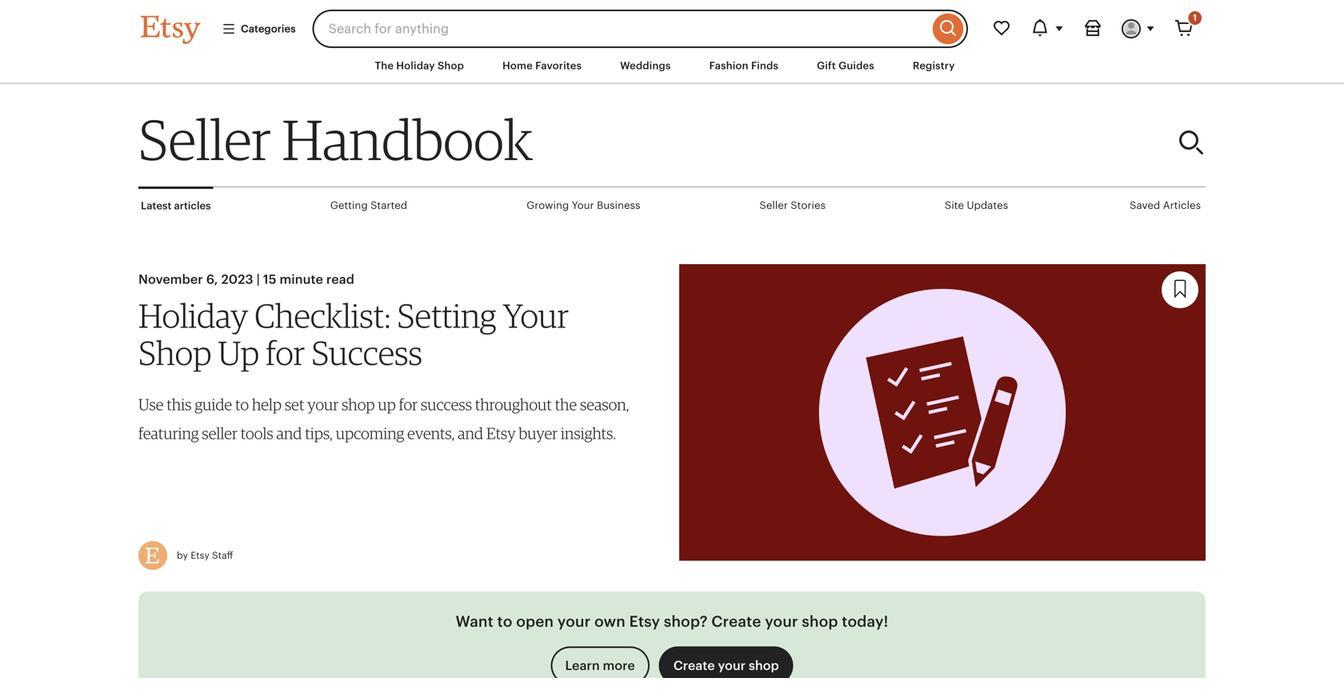 Task type: describe. For each thing, give the bounding box(es) containing it.
insights.
[[561, 424, 616, 443]]

today!
[[842, 613, 889, 630]]

the holiday shop link
[[363, 51, 476, 80]]

the
[[555, 395, 577, 414]]

growing your business link
[[524, 187, 643, 224]]

1 link
[[1166, 10, 1204, 48]]

setting
[[397, 296, 497, 336]]

1
[[1194, 13, 1198, 23]]

set
[[285, 395, 304, 414]]

seller handbook
[[138, 106, 533, 173]]

your inside use this guide to help set your shop up for success throughout the season, featuring seller tools and tips, upcoming events, and etsy buyer insights.
[[308, 395, 339, 414]]

checklist:
[[255, 296, 391, 336]]

growing your business
[[527, 199, 641, 212]]

your up create your shop link
[[765, 613, 799, 630]]

up
[[218, 333, 259, 373]]

started
[[371, 199, 408, 212]]

getting started
[[330, 199, 408, 212]]

1 horizontal spatial shop
[[749, 658, 779, 673]]

holiday checklist: setting your shop up for success
[[138, 296, 569, 373]]

seller
[[202, 424, 238, 443]]

want
[[456, 613, 494, 630]]

guide
[[195, 395, 232, 414]]

want to open your own etsy shop? create your shop today!
[[456, 613, 889, 630]]

site
[[945, 199, 965, 212]]

2 and from the left
[[458, 424, 484, 443]]

|
[[257, 272, 260, 287]]

registry
[[913, 60, 955, 72]]

saved
[[1131, 199, 1161, 212]]

articles
[[174, 200, 211, 212]]

buyer
[[519, 424, 558, 443]]

the holiday shop
[[375, 60, 464, 72]]

learn more
[[565, 658, 635, 673]]

latest articles link
[[138, 187, 213, 223]]

read
[[327, 272, 355, 287]]

create your shop
[[674, 658, 779, 673]]

15
[[263, 272, 277, 287]]

favorites
[[536, 60, 582, 72]]

stories
[[791, 199, 826, 212]]

1 vertical spatial create
[[674, 658, 715, 673]]

business
[[597, 199, 641, 212]]

fashion finds
[[710, 60, 779, 72]]

shop?
[[664, 613, 708, 630]]

1 vertical spatial etsy
[[191, 550, 210, 561]]

saved articles link
[[1128, 187, 1204, 224]]

seller stories link
[[758, 187, 828, 224]]

title image for the article image
[[680, 264, 1206, 561]]

weddings link
[[609, 51, 683, 80]]

shop inside holiday checklist: setting your shop up for success
[[138, 333, 212, 373]]

seller for seller stories
[[760, 199, 788, 212]]

saved articles
[[1131, 199, 1202, 212]]

home favorites
[[503, 60, 582, 72]]

etsy inside use this guide to help set your shop up for success throughout the season, featuring seller tools and tips, upcoming events, and etsy buyer insights.
[[487, 424, 516, 443]]

featuring
[[138, 424, 199, 443]]

holiday inside menu bar
[[397, 60, 435, 72]]

0 vertical spatial create
[[712, 613, 762, 630]]

2 horizontal spatial shop
[[802, 613, 839, 630]]

throughout
[[475, 395, 552, 414]]

by etsy staff
[[177, 550, 233, 561]]

articles
[[1164, 199, 1202, 212]]

registry link
[[901, 51, 967, 80]]

upcoming
[[336, 424, 405, 443]]

seller for seller handbook
[[138, 106, 271, 173]]

events,
[[408, 424, 455, 443]]

fashion
[[710, 60, 749, 72]]

growing
[[527, 199, 569, 212]]

home favorites link
[[491, 51, 594, 80]]

minute
[[280, 272, 323, 287]]

latest articles
[[141, 200, 211, 212]]

season,
[[580, 395, 630, 414]]

getting
[[330, 199, 368, 212]]

2023
[[221, 272, 254, 287]]

own
[[595, 613, 626, 630]]



Task type: vqa. For each thing, say whether or not it's contained in the screenshot.
Your inside the Holiday Checklist: Setting Your Shop Up for Success
yes



Task type: locate. For each thing, give the bounding box(es) containing it.
success
[[312, 333, 423, 373]]

learn more link
[[551, 646, 650, 678]]

0 horizontal spatial your
[[503, 296, 569, 336]]

to left "open"
[[498, 613, 513, 630]]

for inside holiday checklist: setting your shop up for success
[[266, 333, 305, 373]]

2 vertical spatial shop
[[749, 658, 779, 673]]

0 vertical spatial shop
[[438, 60, 464, 72]]

Search for anything text field
[[313, 10, 929, 48]]

help
[[252, 395, 282, 414]]

0 vertical spatial holiday
[[397, 60, 435, 72]]

1 horizontal spatial seller
[[760, 199, 788, 212]]

categories button
[[210, 14, 308, 43]]

1 and from the left
[[277, 424, 302, 443]]

and down "success"
[[458, 424, 484, 443]]

seller stories
[[760, 199, 826, 212]]

shop inside use this guide to help set your shop up for success throughout the season, featuring seller tools and tips, upcoming events, and etsy buyer insights.
[[342, 395, 375, 414]]

tools
[[241, 424, 274, 443]]

gift guides link
[[805, 51, 887, 80]]

menu bar containing the holiday shop
[[112, 48, 1233, 84]]

and down the set
[[277, 424, 302, 443]]

updates
[[967, 199, 1009, 212]]

use this guide to help set your shop up for success throughout the season, featuring seller tools and tips, upcoming events, and etsy buyer insights.
[[138, 395, 630, 443]]

etsy down throughout
[[487, 424, 516, 443]]

to
[[235, 395, 249, 414], [498, 613, 513, 630]]

your
[[308, 395, 339, 414], [558, 613, 591, 630], [765, 613, 799, 630], [718, 658, 746, 673]]

0 horizontal spatial shop
[[342, 395, 375, 414]]

0 vertical spatial etsy
[[487, 424, 516, 443]]

for inside use this guide to help set your shop up for success throughout the season, featuring seller tools and tips, upcoming events, and etsy buyer insights.
[[399, 395, 418, 414]]

up
[[378, 395, 396, 414]]

staff
[[212, 550, 233, 561]]

your
[[572, 199, 594, 212], [503, 296, 569, 336]]

shop
[[342, 395, 375, 414], [802, 613, 839, 630], [749, 658, 779, 673]]

0 vertical spatial your
[[572, 199, 594, 212]]

1 horizontal spatial and
[[458, 424, 484, 443]]

site updates
[[945, 199, 1009, 212]]

handbook
[[282, 106, 533, 173]]

holiday inside holiday checklist: setting your shop up for success
[[138, 296, 248, 336]]

learn
[[565, 658, 600, 673]]

your right the set
[[308, 395, 339, 414]]

1 horizontal spatial shop
[[438, 60, 464, 72]]

1 horizontal spatial holiday
[[397, 60, 435, 72]]

etsy right by
[[191, 550, 210, 561]]

0 vertical spatial shop
[[342, 395, 375, 414]]

create up create your shop link
[[712, 613, 762, 630]]

tips,
[[305, 424, 333, 443]]

november 6, 2023 |                      15 minute read
[[138, 272, 355, 287]]

seller
[[138, 106, 271, 173], [760, 199, 788, 212]]

2 vertical spatial etsy
[[630, 613, 661, 630]]

0 horizontal spatial and
[[277, 424, 302, 443]]

categories banner
[[112, 0, 1233, 48]]

0 horizontal spatial for
[[266, 333, 305, 373]]

gift
[[817, 60, 836, 72]]

0 vertical spatial to
[[235, 395, 249, 414]]

and
[[277, 424, 302, 443], [458, 424, 484, 443]]

1 vertical spatial for
[[399, 395, 418, 414]]

menu bar
[[112, 48, 1233, 84]]

create down shop?
[[674, 658, 715, 673]]

seller handbook link
[[138, 106, 890, 173]]

your inside holiday checklist: setting your shop up for success
[[503, 296, 569, 336]]

1 vertical spatial your
[[503, 296, 569, 336]]

seller inside "link"
[[760, 199, 788, 212]]

home
[[503, 60, 533, 72]]

etsy right own
[[630, 613, 661, 630]]

0 horizontal spatial etsy
[[191, 550, 210, 561]]

shop
[[438, 60, 464, 72], [138, 333, 212, 373]]

by
[[177, 550, 188, 561]]

latest
[[141, 200, 172, 212]]

success
[[421, 395, 472, 414]]

gift guides
[[817, 60, 875, 72]]

the
[[375, 60, 394, 72]]

None search field
[[313, 10, 969, 48]]

fashion finds link
[[698, 51, 791, 80]]

your down want to open your own etsy shop? create your shop today!
[[718, 658, 746, 673]]

for
[[266, 333, 305, 373], [399, 395, 418, 414]]

1 horizontal spatial your
[[572, 199, 594, 212]]

6,
[[206, 272, 218, 287]]

2 horizontal spatial etsy
[[630, 613, 661, 630]]

your left own
[[558, 613, 591, 630]]

1 vertical spatial shop
[[138, 333, 212, 373]]

weddings
[[621, 60, 671, 72]]

finds
[[752, 60, 779, 72]]

use
[[138, 395, 164, 414]]

0 horizontal spatial to
[[235, 395, 249, 414]]

0 vertical spatial seller
[[138, 106, 271, 173]]

holiday down 6,
[[138, 296, 248, 336]]

november
[[138, 272, 203, 287]]

1 vertical spatial holiday
[[138, 296, 248, 336]]

open
[[517, 613, 554, 630]]

1 vertical spatial to
[[498, 613, 513, 630]]

this
[[167, 395, 192, 414]]

seller left stories
[[760, 199, 788, 212]]

create
[[712, 613, 762, 630], [674, 658, 715, 673]]

holiday right the
[[397, 60, 435, 72]]

shop up this
[[138, 333, 212, 373]]

seller up articles
[[138, 106, 271, 173]]

etsy
[[487, 424, 516, 443], [191, 550, 210, 561], [630, 613, 661, 630]]

getting started link
[[328, 187, 410, 224]]

more
[[603, 658, 635, 673]]

for right up
[[399, 395, 418, 414]]

guides
[[839, 60, 875, 72]]

0 horizontal spatial holiday
[[138, 296, 248, 336]]

to inside use this guide to help set your shop up for success throughout the season, featuring seller tools and tips, upcoming events, and etsy buyer insights.
[[235, 395, 249, 414]]

1 horizontal spatial for
[[399, 395, 418, 414]]

0 vertical spatial for
[[266, 333, 305, 373]]

holiday
[[397, 60, 435, 72], [138, 296, 248, 336]]

1 vertical spatial shop
[[802, 613, 839, 630]]

none search field inside the categories "banner"
[[313, 10, 969, 48]]

0 horizontal spatial shop
[[138, 333, 212, 373]]

1 horizontal spatial etsy
[[487, 424, 516, 443]]

shop right the
[[438, 60, 464, 72]]

avatar image for etsy staff image
[[138, 541, 167, 570]]

1 vertical spatial seller
[[760, 199, 788, 212]]

site updates link
[[943, 187, 1011, 224]]

shop inside menu bar
[[438, 60, 464, 72]]

for right 'up'
[[266, 333, 305, 373]]

to left help
[[235, 395, 249, 414]]

categories
[[241, 23, 296, 35]]

0 horizontal spatial seller
[[138, 106, 271, 173]]

1 horizontal spatial to
[[498, 613, 513, 630]]

create your shop link
[[659, 646, 794, 678]]



